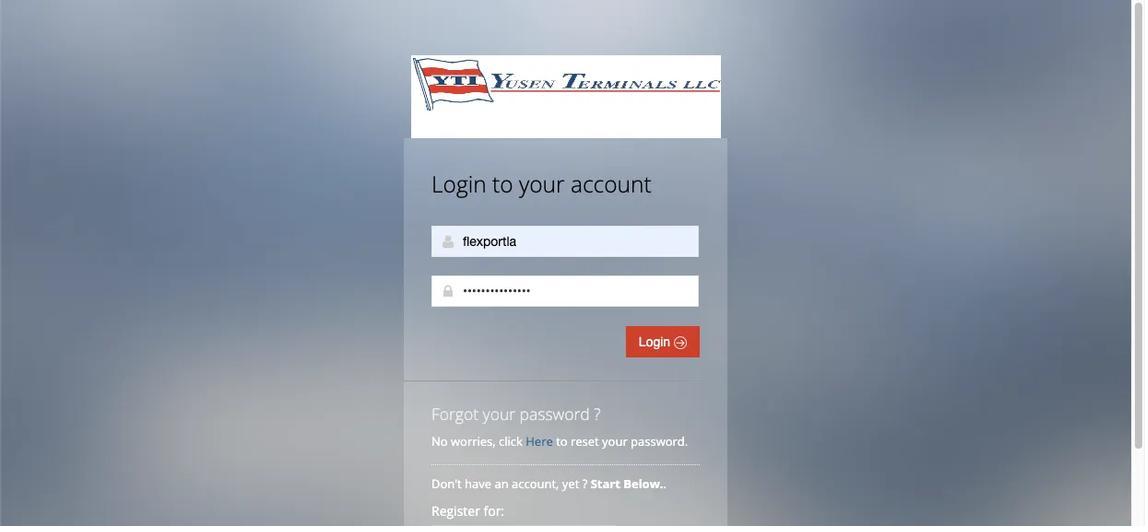 Task type: describe. For each thing, give the bounding box(es) containing it.
swapright image
[[674, 337, 687, 349]]

register for:
[[431, 502, 504, 520]]

1 vertical spatial ?
[[582, 476, 588, 492]]

.
[[663, 476, 667, 492]]

lock image
[[441, 284, 455, 299]]

2 horizontal spatial your
[[602, 433, 628, 450]]

password
[[520, 403, 590, 425]]

here
[[526, 433, 553, 450]]

register
[[431, 502, 480, 520]]

forgot
[[431, 403, 479, 425]]

don't
[[431, 476, 462, 492]]

user image
[[441, 234, 455, 249]]

login button
[[626, 326, 700, 358]]

account,
[[512, 476, 559, 492]]

forgot your password ? no worries, click here to reset your password.
[[431, 403, 688, 450]]

to inside forgot your password ? no worries, click here to reset your password.
[[556, 433, 568, 450]]

0 horizontal spatial your
[[483, 403, 515, 425]]

? inside forgot your password ? no worries, click here to reset your password.
[[594, 403, 601, 425]]

below.
[[623, 476, 663, 492]]

Password password field
[[431, 276, 699, 307]]



Task type: locate. For each thing, give the bounding box(es) containing it.
? right yet
[[582, 476, 588, 492]]

here link
[[526, 433, 553, 450]]

an
[[495, 476, 509, 492]]

1 horizontal spatial ?
[[594, 403, 601, 425]]

1 horizontal spatial to
[[556, 433, 568, 450]]

no
[[431, 433, 448, 450]]

have
[[465, 476, 491, 492]]

start
[[591, 476, 620, 492]]

your up click
[[483, 403, 515, 425]]

account
[[571, 169, 652, 199]]

0 vertical spatial ?
[[594, 403, 601, 425]]

for:
[[484, 502, 504, 520]]

login inside button
[[639, 335, 674, 349]]

worries,
[[451, 433, 496, 450]]

1 vertical spatial to
[[556, 433, 568, 450]]

yet
[[562, 476, 579, 492]]

0 horizontal spatial to
[[492, 169, 513, 199]]

?
[[594, 403, 601, 425], [582, 476, 588, 492]]

0 horizontal spatial login
[[431, 169, 487, 199]]

login
[[431, 169, 487, 199], [639, 335, 674, 349]]

login for login
[[639, 335, 674, 349]]

click
[[499, 433, 523, 450]]

1 vertical spatial your
[[483, 403, 515, 425]]

0 vertical spatial to
[[492, 169, 513, 199]]

0 vertical spatial login
[[431, 169, 487, 199]]

to
[[492, 169, 513, 199], [556, 433, 568, 450]]

Username text field
[[431, 226, 699, 257]]

don't have an account, yet ? start below. .
[[431, 476, 670, 492]]

? up reset in the bottom of the page
[[594, 403, 601, 425]]

your up username text field
[[519, 169, 565, 199]]

0 vertical spatial your
[[519, 169, 565, 199]]

0 horizontal spatial ?
[[582, 476, 588, 492]]

your
[[519, 169, 565, 199], [483, 403, 515, 425], [602, 433, 628, 450]]

1 horizontal spatial your
[[519, 169, 565, 199]]

password.
[[631, 433, 688, 450]]

reset
[[571, 433, 599, 450]]

2 vertical spatial your
[[602, 433, 628, 450]]

your right reset in the bottom of the page
[[602, 433, 628, 450]]

1 vertical spatial login
[[639, 335, 674, 349]]

to up username text field
[[492, 169, 513, 199]]

login to your account
[[431, 169, 652, 199]]

1 horizontal spatial login
[[639, 335, 674, 349]]

to right here
[[556, 433, 568, 450]]

login for login to your account
[[431, 169, 487, 199]]



Task type: vqa. For each thing, say whether or not it's contained in the screenshot.
Forgot your password ? No worries, click Here to reset your password.
yes



